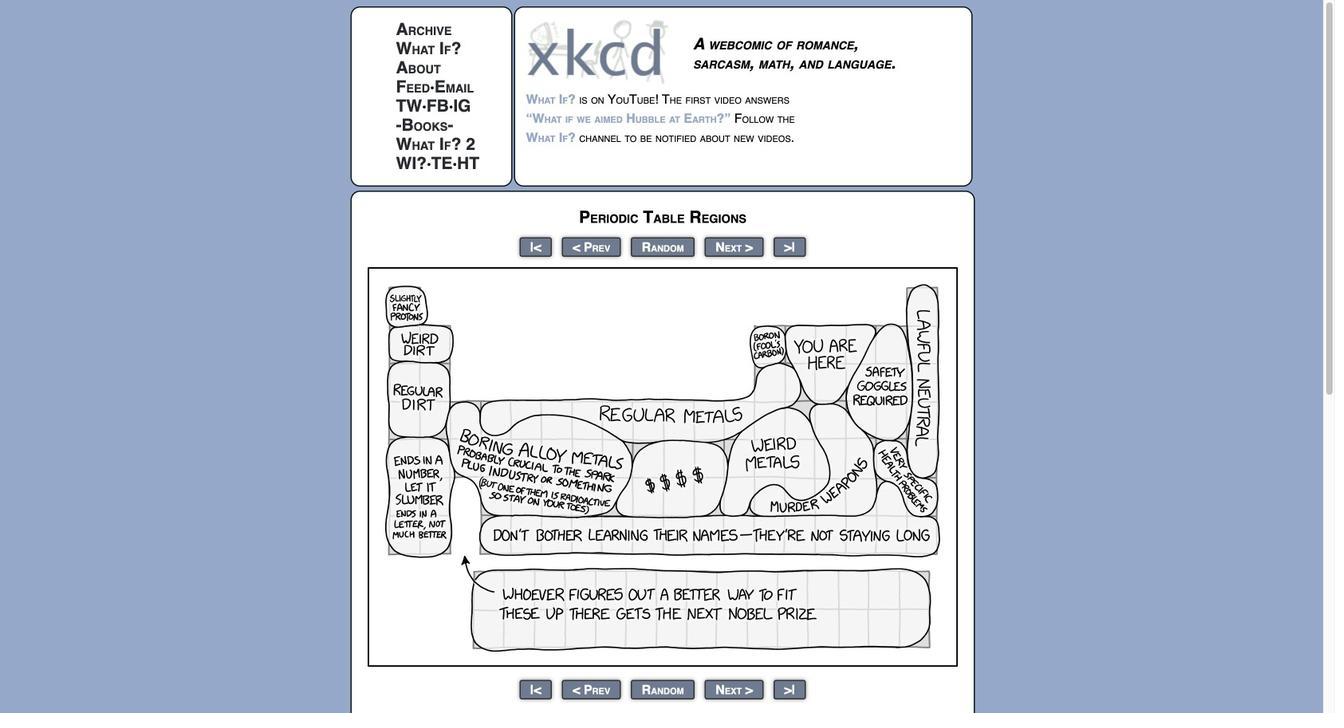 Task type: locate. For each thing, give the bounding box(es) containing it.
periodic table regions image
[[368, 267, 958, 667]]

xkcd.com logo image
[[526, 18, 674, 85]]



Task type: vqa. For each thing, say whether or not it's contained in the screenshot.
PERIODIC TABLE REGIONS "image"
yes



